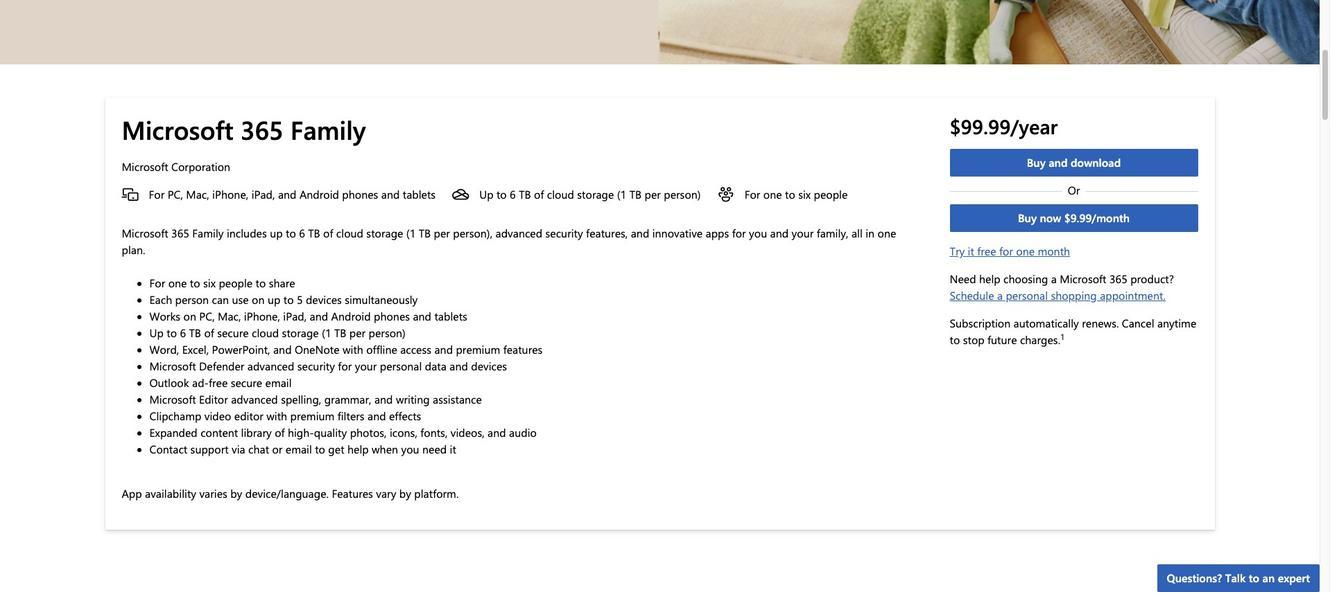 Task type: vqa. For each thing, say whether or not it's contained in the screenshot.
left the "subscriptions"
no



Task type: locate. For each thing, give the bounding box(es) containing it.
storage up 'simultaneously'
[[366, 226, 403, 241]]

0 vertical spatial buy
[[1027, 156, 1046, 170]]

a up schedule a personal shopping appointment. link in the right of the page
[[1051, 272, 1057, 287]]

share
[[269, 276, 295, 291]]

365 inside microsoft 365 family includes up to 6 tb of cloud storage (1 tb per person), advanced security features, and innovative apps for you and your family, all in one plan.
[[171, 226, 189, 241]]

to inside subscription automatically renews. cancel anytime to stop future charges.
[[950, 333, 960, 348]]

with up library
[[266, 409, 287, 424]]

vary
[[376, 487, 396, 501]]

it inside for one to six people to share each person can use on up to 5 devices simultaneously works on pc, mac, iphone, ipad, and android phones and tablets up to 6 tb of secure cloud storage (1 tb per person) word, excel, powerpoint, and onenote with offline access and premium features microsoft defender advanced security for your personal data and devices outlook ad-free secure email microsoft editor advanced spelling, grammar, and writing assistance clipchamp video editor with premium filters and effects expanded content library of high-quality photos, icons, fonts, videos, and audio contact support via chat or email to get help when you need it
[[450, 442, 456, 457]]

up to 6 tb of cloud storage (1 tb per person)
[[479, 187, 701, 202]]

people up family,
[[814, 187, 848, 202]]

storage up features, on the top left of page
[[577, 187, 614, 202]]

6 up excel,
[[180, 326, 186, 341]]

stop
[[963, 333, 984, 348]]

features,
[[586, 226, 628, 241]]

iphone, inside for one to six people to share each person can use on up to 5 devices simultaneously works on pc, mac, iphone, ipad, and android phones and tablets up to 6 tb of secure cloud storage (1 tb per person) word, excel, powerpoint, and onenote with offline access and premium features microsoft defender advanced security for your personal data and devices outlook ad-free secure email microsoft editor advanced spelling, grammar, and writing assistance clipchamp video editor with premium filters and effects expanded content library of high-quality photos, icons, fonts, videos, and audio contact support via chat or email to get help when you need it
[[244, 309, 280, 324]]

cloud
[[547, 187, 574, 202], [336, 226, 363, 241], [252, 326, 279, 341]]

phones
[[342, 187, 378, 202], [374, 309, 410, 324]]

for up choosing
[[999, 244, 1013, 259]]

(1 inside microsoft 365 family includes up to 6 tb of cloud storage (1 tb per person), advanced security features, and innovative apps for you and your family, all in one plan.
[[406, 226, 416, 241]]

1 vertical spatial mac,
[[218, 309, 241, 324]]

security left features, on the top left of page
[[545, 226, 583, 241]]

0 vertical spatial a
[[1051, 272, 1057, 287]]

0 horizontal spatial a
[[997, 289, 1003, 303]]

devices
[[306, 293, 342, 307], [471, 359, 507, 374]]

pc, down microsoft corporation on the left top of page
[[168, 187, 183, 202]]

0 horizontal spatial free
[[209, 376, 228, 390]]

of
[[534, 187, 544, 202], [323, 226, 333, 241], [204, 326, 214, 341], [275, 426, 285, 440]]

with left offline
[[343, 343, 363, 357]]

for pc, mac, iphone, ipad, and android phones and tablets
[[149, 187, 436, 202]]

0 horizontal spatial family
[[192, 226, 224, 241]]

1 vertical spatial tablets
[[434, 309, 467, 324]]

secure down 'defender' on the bottom left of page
[[231, 376, 262, 390]]

0 horizontal spatial personal
[[380, 359, 422, 374]]

for inside microsoft 365 family includes up to 6 tb of cloud storage (1 tb per person), advanced security features, and innovative apps for you and your family, all in one plan.
[[732, 226, 746, 241]]

1 vertical spatial 6
[[299, 226, 305, 241]]

per up innovative
[[645, 187, 661, 202]]

personal inside for one to six people to share each person can use on up to 5 devices simultaneously works on pc, mac, iphone, ipad, and android phones and tablets up to 6 tb of secure cloud storage (1 tb per person) word, excel, powerpoint, and onenote with offline access and premium features microsoft defender advanced security for your personal data and devices outlook ad-free secure email microsoft editor advanced spelling, grammar, and writing assistance clipchamp video editor with premium filters and effects expanded content library of high-quality photos, icons, fonts, videos, and audio contact support via chat or email to get help when you need it
[[380, 359, 422, 374]]

apps
[[706, 226, 729, 241]]

0 vertical spatial iphone,
[[212, 187, 248, 202]]

0 vertical spatial up
[[479, 187, 493, 202]]

photos,
[[350, 426, 387, 440]]

1 vertical spatial cloud
[[336, 226, 363, 241]]

1 horizontal spatial security
[[545, 226, 583, 241]]

0 vertical spatial per
[[645, 187, 661, 202]]

per inside microsoft 365 family includes up to 6 tb of cloud storage (1 tb per person), advanced security features, and innovative apps for you and your family, all in one plan.
[[434, 226, 450, 241]]

use
[[232, 293, 249, 307]]

people up use
[[219, 276, 253, 291]]

2 vertical spatial (1
[[322, 326, 331, 341]]

microsoft
[[122, 112, 234, 146], [122, 160, 168, 174], [122, 226, 168, 241], [1060, 272, 1106, 287], [149, 359, 196, 374], [149, 393, 196, 407]]

1 vertical spatial family
[[192, 226, 224, 241]]

2 vertical spatial cloud
[[252, 326, 279, 341]]

people inside for one to six people to share each person can use on up to 5 devices simultaneously works on pc, mac, iphone, ipad, and android phones and tablets up to 6 tb of secure cloud storage (1 tb per person) word, excel, powerpoint, and onenote with offline access and premium features microsoft defender advanced security for your personal data and devices outlook ad-free secure email microsoft editor advanced spelling, grammar, and writing assistance clipchamp video editor with premium filters and effects expanded content library of high-quality photos, icons, fonts, videos, and audio contact support via chat or email to get help when you need it
[[219, 276, 253, 291]]

1 horizontal spatial free
[[977, 244, 996, 259]]

2 vertical spatial per
[[349, 326, 366, 341]]

$9.99/month
[[1064, 211, 1130, 226]]

you right apps
[[749, 226, 767, 241]]

1 vertical spatial ipad,
[[283, 309, 307, 324]]

1 vertical spatial for
[[999, 244, 1013, 259]]

$99.99/year
[[950, 113, 1058, 139]]

your left family,
[[792, 226, 814, 241]]

1 horizontal spatial pc,
[[199, 309, 215, 324]]

an
[[1262, 571, 1275, 586]]

try
[[950, 244, 965, 259]]

family for microsoft 365 family
[[290, 112, 366, 146]]

features
[[503, 343, 543, 357]]

a right 'schedule'
[[997, 289, 1003, 303]]

pc,
[[168, 187, 183, 202], [199, 309, 215, 324]]

buy inside button
[[1018, 211, 1037, 226]]

0 horizontal spatial for
[[338, 359, 352, 374]]

0 vertical spatial family
[[290, 112, 366, 146]]

1 horizontal spatial person)
[[664, 187, 701, 202]]

per
[[645, 187, 661, 202], [434, 226, 450, 241], [349, 326, 366, 341]]

1 by from the left
[[230, 487, 242, 501]]

365 inside need help choosing a microsoft 365 product? schedule a personal shopping appointment.
[[1109, 272, 1127, 287]]

0 horizontal spatial by
[[230, 487, 242, 501]]

1 horizontal spatial 6
[[299, 226, 305, 241]]

six
[[798, 187, 811, 202], [203, 276, 216, 291]]

1 vertical spatial premium
[[290, 409, 334, 424]]

videos,
[[451, 426, 485, 440]]

simultaneously
[[345, 293, 418, 307]]

secure up powerpoint,
[[217, 326, 249, 341]]

1 horizontal spatial by
[[399, 487, 411, 501]]

1 vertical spatial on
[[183, 309, 196, 324]]

mac, down the corporation
[[186, 187, 209, 202]]

1 horizontal spatial personal
[[1006, 289, 1048, 303]]

quality
[[314, 426, 347, 440]]

advanced up editor
[[231, 393, 278, 407]]

0 horizontal spatial 6
[[180, 326, 186, 341]]

buy inside 'button'
[[1027, 156, 1046, 170]]

buy down $99.99/year
[[1027, 156, 1046, 170]]

2 horizontal spatial (1
[[617, 187, 626, 202]]

up down the "share"
[[268, 293, 280, 307]]

microsoft 365 family includes up to 6 tb of cloud storage (1 tb per person), advanced security features, and innovative apps for you and your family, all in one plan.
[[122, 226, 896, 257]]

2 by from the left
[[399, 487, 411, 501]]

corporation
[[171, 160, 230, 174]]

person)
[[664, 187, 701, 202], [369, 326, 406, 341]]

1 horizontal spatial on
[[252, 293, 265, 307]]

up right includes
[[270, 226, 283, 241]]

person) up innovative
[[664, 187, 701, 202]]

up
[[479, 187, 493, 202], [149, 326, 164, 341]]

0 horizontal spatial ipad,
[[251, 187, 275, 202]]

0 vertical spatial for
[[732, 226, 746, 241]]

iphone, down use
[[244, 309, 280, 324]]

free
[[977, 244, 996, 259], [209, 376, 228, 390]]

per down 'simultaneously'
[[349, 326, 366, 341]]

can
[[212, 293, 229, 307]]

tablets inside for one to six people to share each person can use on up to 5 devices simultaneously works on pc, mac, iphone, ipad, and android phones and tablets up to 6 tb of secure cloud storage (1 tb per person) word, excel, powerpoint, and onenote with offline access and premium features microsoft defender advanced security for your personal data and devices outlook ad-free secure email microsoft editor advanced spelling, grammar, and writing assistance clipchamp video editor with premium filters and effects expanded content library of high-quality photos, icons, fonts, videos, and audio contact support via chat or email to get help when you need it
[[434, 309, 467, 324]]

5
[[297, 293, 303, 307]]

pc, down can
[[199, 309, 215, 324]]

for right apps
[[732, 226, 746, 241]]

subscription
[[950, 317, 1010, 331]]

0 vertical spatial (1
[[617, 187, 626, 202]]

1 vertical spatial help
[[347, 442, 369, 457]]

1 horizontal spatial people
[[814, 187, 848, 202]]

security down onenote
[[297, 359, 335, 374]]

1 horizontal spatial your
[[792, 226, 814, 241]]

0 horizontal spatial cloud
[[252, 326, 279, 341]]

for one to six people to share each person can use on up to 5 devices simultaneously works on pc, mac, iphone, ipad, and android phones and tablets up to 6 tb of secure cloud storage (1 tb per person) word, excel, powerpoint, and onenote with offline access and premium features microsoft defender advanced security for your personal data and devices outlook ad-free secure email microsoft editor advanced spelling, grammar, and writing assistance clipchamp video editor with premium filters and effects expanded content library of high-quality photos, icons, fonts, videos, and audio contact support via chat or email to get help when you need it
[[149, 276, 543, 457]]

up inside microsoft 365 family includes up to 6 tb of cloud storage (1 tb per person), advanced security features, and innovative apps for you and your family, all in one plan.
[[270, 226, 283, 241]]

on down person
[[183, 309, 196, 324]]

0 vertical spatial up
[[270, 226, 283, 241]]

1 vertical spatial up
[[268, 293, 280, 307]]

0 vertical spatial person)
[[664, 187, 701, 202]]

cancel
[[1122, 317, 1154, 331]]

availability
[[145, 487, 196, 501]]

6 down for pc, mac, iphone, ipad, and android phones and tablets
[[299, 226, 305, 241]]

365 for microsoft 365 family
[[241, 112, 283, 146]]

up up person),
[[479, 187, 493, 202]]

free right try
[[977, 244, 996, 259]]

on
[[252, 293, 265, 307], [183, 309, 196, 324]]

expert
[[1278, 571, 1310, 586]]

mac, down can
[[218, 309, 241, 324]]

(1 up onenote
[[322, 326, 331, 341]]

1 vertical spatial security
[[297, 359, 335, 374]]

by
[[230, 487, 242, 501], [399, 487, 411, 501]]

microsoft inside microsoft 365 family includes up to 6 tb of cloud storage (1 tb per person), advanced security features, and innovative apps for you and your family, all in one plan.
[[122, 226, 168, 241]]

2 horizontal spatial for
[[999, 244, 1013, 259]]

buy left now
[[1018, 211, 1037, 226]]

mac,
[[186, 187, 209, 202], [218, 309, 241, 324]]

help
[[979, 272, 1000, 287], [347, 442, 369, 457]]

0 vertical spatial your
[[792, 226, 814, 241]]

1 horizontal spatial for
[[732, 226, 746, 241]]

6 up microsoft 365 family includes up to 6 tb of cloud storage (1 tb per person), advanced security features, and innovative apps for you and your family, all in one plan. on the top of the page
[[510, 187, 516, 202]]

month
[[1038, 244, 1070, 259]]

for down onenote
[[338, 359, 352, 374]]

1 horizontal spatial mac,
[[218, 309, 241, 324]]

it right the need
[[450, 442, 456, 457]]

microsoft up plan.
[[122, 226, 168, 241]]

by right varies at the bottom of page
[[230, 487, 242, 501]]

1 horizontal spatial up
[[479, 187, 493, 202]]

2 horizontal spatial 6
[[510, 187, 516, 202]]

need
[[422, 442, 447, 457]]

per left person),
[[434, 226, 450, 241]]

1 vertical spatial per
[[434, 226, 450, 241]]

0 vertical spatial it
[[968, 244, 974, 259]]

family inside microsoft 365 family includes up to 6 tb of cloud storage (1 tb per person), advanced security features, and innovative apps for you and your family, all in one plan.
[[192, 226, 224, 241]]

your down offline
[[355, 359, 377, 374]]

one inside microsoft 365 family includes up to 6 tb of cloud storage (1 tb per person), advanced security features, and innovative apps for you and your family, all in one plan.
[[878, 226, 896, 241]]

1 horizontal spatial a
[[1051, 272, 1057, 287]]

microsoft up shopping
[[1060, 272, 1106, 287]]

email up spelling,
[[265, 376, 292, 390]]

advanced
[[495, 226, 542, 241], [247, 359, 294, 374], [231, 393, 278, 407]]

0 vertical spatial six
[[798, 187, 811, 202]]

0 horizontal spatial 365
[[171, 226, 189, 241]]

includes
[[227, 226, 267, 241]]

6 inside for one to six people to share each person can use on up to 5 devices simultaneously works on pc, mac, iphone, ipad, and android phones and tablets up to 6 tb of secure cloud storage (1 tb per person) word, excel, powerpoint, and onenote with offline access and premium features microsoft defender advanced security for your personal data and devices outlook ad-free secure email microsoft editor advanced spelling, grammar, and writing assistance clipchamp video editor with premium filters and effects expanded content library of high-quality photos, icons, fonts, videos, and audio contact support via chat or email to get help when you need it
[[180, 326, 186, 341]]

1 vertical spatial iphone,
[[244, 309, 280, 324]]

by right vary
[[399, 487, 411, 501]]

1 vertical spatial phones
[[374, 309, 410, 324]]

2 vertical spatial 6
[[180, 326, 186, 341]]

personal down access
[[380, 359, 422, 374]]

personal down choosing
[[1006, 289, 1048, 303]]

android
[[299, 187, 339, 202], [331, 309, 371, 324]]

0 vertical spatial on
[[252, 293, 265, 307]]

of down for pc, mac, iphone, ipad, and android phones and tablets
[[323, 226, 333, 241]]

0 vertical spatial help
[[979, 272, 1000, 287]]

for for for one to six people
[[745, 187, 760, 202]]

free down 'defender' on the bottom left of page
[[209, 376, 228, 390]]

six inside for one to six people to share each person can use on up to 5 devices simultaneously works on pc, mac, iphone, ipad, and android phones and tablets up to 6 tb of secure cloud storage (1 tb per person) word, excel, powerpoint, and onenote with offline access and premium features microsoft defender advanced security for your personal data and devices outlook ad-free secure email microsoft editor advanced spelling, grammar, and writing assistance clipchamp video editor with premium filters and effects expanded content library of high-quality photos, icons, fonts, videos, and audio contact support via chat or email to get help when you need it
[[203, 276, 216, 291]]

0 vertical spatial cloud
[[547, 187, 574, 202]]

of up excel,
[[204, 326, 214, 341]]

1 vertical spatial (1
[[406, 226, 416, 241]]

varies
[[199, 487, 227, 501]]

1 horizontal spatial storage
[[366, 226, 403, 241]]

now
[[1040, 211, 1061, 226]]

1 horizontal spatial cloud
[[336, 226, 363, 241]]

1 horizontal spatial (1
[[406, 226, 416, 241]]

of up the or
[[275, 426, 285, 440]]

a
[[1051, 272, 1057, 287], [997, 289, 1003, 303]]

ipad, up includes
[[251, 187, 275, 202]]

premium down spelling,
[[290, 409, 334, 424]]

storage up onenote
[[282, 326, 319, 341]]

and
[[1049, 156, 1068, 170], [278, 187, 296, 202], [381, 187, 400, 202], [631, 226, 649, 241], [770, 226, 789, 241], [310, 309, 328, 324], [413, 309, 431, 324], [273, 343, 292, 357], [434, 343, 453, 357], [450, 359, 468, 374], [374, 393, 393, 407], [368, 409, 386, 424], [488, 426, 506, 440]]

your inside microsoft 365 family includes up to 6 tb of cloud storage (1 tb per person), advanced security features, and innovative apps for you and your family, all in one plan.
[[792, 226, 814, 241]]

when
[[372, 442, 398, 457]]

cloud inside microsoft 365 family includes up to 6 tb of cloud storage (1 tb per person), advanced security features, and innovative apps for you and your family, all in one plan.
[[336, 226, 363, 241]]

personal
[[1006, 289, 1048, 303], [380, 359, 422, 374]]

365 for microsoft 365 family includes up to 6 tb of cloud storage (1 tb per person), advanced security features, and innovative apps for you and your family, all in one plan.
[[171, 226, 189, 241]]

person) inside for one to six people to share each person can use on up to 5 devices simultaneously works on pc, mac, iphone, ipad, and android phones and tablets up to 6 tb of secure cloud storage (1 tb per person) word, excel, powerpoint, and onenote with offline access and premium features microsoft defender advanced security for your personal data and devices outlook ad-free secure email microsoft editor advanced spelling, grammar, and writing assistance clipchamp video editor with premium filters and effects expanded content library of high-quality photos, icons, fonts, videos, and audio contact support via chat or email to get help when you need it
[[369, 326, 406, 341]]

0 vertical spatial storage
[[577, 187, 614, 202]]

devices down features
[[471, 359, 507, 374]]

up up word,
[[149, 326, 164, 341]]

you inside microsoft 365 family includes up to 6 tb of cloud storage (1 tb per person), advanced security features, and innovative apps for you and your family, all in one plan.
[[749, 226, 767, 241]]

1 vertical spatial buy
[[1018, 211, 1037, 226]]

1 vertical spatial a
[[997, 289, 1003, 303]]

1 horizontal spatial 365
[[241, 112, 283, 146]]

people
[[814, 187, 848, 202], [219, 276, 253, 291]]

of up microsoft 365 family includes up to 6 tb of cloud storage (1 tb per person), advanced security features, and innovative apps for you and your family, all in one plan. on the top of the page
[[534, 187, 544, 202]]

secure
[[217, 326, 249, 341], [231, 376, 262, 390]]

for
[[149, 187, 165, 202], [745, 187, 760, 202], [149, 276, 165, 291]]

1 horizontal spatial ipad,
[[283, 309, 307, 324]]

0 horizontal spatial help
[[347, 442, 369, 457]]

1 horizontal spatial with
[[343, 343, 363, 357]]

1 vertical spatial personal
[[380, 359, 422, 374]]

0 horizontal spatial premium
[[290, 409, 334, 424]]

ipad, inside for one to six people to share each person can use on up to 5 devices simultaneously works on pc, mac, iphone, ipad, and android phones and tablets up to 6 tb of secure cloud storage (1 tb per person) word, excel, powerpoint, and onenote with offline access and premium features microsoft defender advanced security for your personal data and devices outlook ad-free secure email microsoft editor advanced spelling, grammar, and writing assistance clipchamp video editor with premium filters and effects expanded content library of high-quality photos, icons, fonts, videos, and audio contact support via chat or email to get help when you need it
[[283, 309, 307, 324]]

storage inside for one to six people to share each person can use on up to 5 devices simultaneously works on pc, mac, iphone, ipad, and android phones and tablets up to 6 tb of secure cloud storage (1 tb per person) word, excel, powerpoint, and onenote with offline access and premium features microsoft defender advanced security for your personal data and devices outlook ad-free secure email microsoft editor advanced spelling, grammar, and writing assistance clipchamp video editor with premium filters and effects expanded content library of high-quality photos, icons, fonts, videos, and audio contact support via chat or email to get help when you need it
[[282, 326, 319, 341]]

tablets
[[403, 187, 436, 202], [434, 309, 467, 324]]

storage
[[577, 187, 614, 202], [366, 226, 403, 241], [282, 326, 319, 341]]

help up 'schedule'
[[979, 272, 1000, 287]]

person),
[[453, 226, 492, 241]]

2 vertical spatial storage
[[282, 326, 319, 341]]

premium left features
[[456, 343, 500, 357]]

(1 up features, on the top left of page
[[617, 187, 626, 202]]

for for for pc, mac, iphone, ipad, and android phones and tablets
[[149, 187, 165, 202]]

0 vertical spatial security
[[545, 226, 583, 241]]

1 vertical spatial free
[[209, 376, 228, 390]]

0 vertical spatial free
[[977, 244, 996, 259]]

anytime
[[1157, 317, 1196, 331]]

0 horizontal spatial people
[[219, 276, 253, 291]]

up
[[270, 226, 283, 241], [268, 293, 280, 307]]

buy and download
[[1027, 156, 1121, 170]]

2 vertical spatial advanced
[[231, 393, 278, 407]]

0 horizontal spatial it
[[450, 442, 456, 457]]

one
[[763, 187, 782, 202], [878, 226, 896, 241], [1016, 244, 1035, 259], [168, 276, 187, 291]]

android inside for one to six people to share each person can use on up to 5 devices simultaneously works on pc, mac, iphone, ipad, and android phones and tablets up to 6 tb of secure cloud storage (1 tb per person) word, excel, powerpoint, and onenote with offline access and premium features microsoft defender advanced security for your personal data and devices outlook ad-free secure email microsoft editor advanced spelling, grammar, and writing assistance clipchamp video editor with premium filters and effects expanded content library of high-quality photos, icons, fonts, videos, and audio contact support via chat or email to get help when you need it
[[331, 309, 371, 324]]

devices right '5'
[[306, 293, 342, 307]]

(1 left person),
[[406, 226, 416, 241]]

(1
[[617, 187, 626, 202], [406, 226, 416, 241], [322, 326, 331, 341]]

help inside need help choosing a microsoft 365 product? schedule a personal shopping appointment.
[[979, 272, 1000, 287]]

you down "icons,"
[[401, 442, 419, 457]]

0 horizontal spatial per
[[349, 326, 366, 341]]

0 vertical spatial with
[[343, 343, 363, 357]]

0 horizontal spatial security
[[297, 359, 335, 374]]

your
[[792, 226, 814, 241], [355, 359, 377, 374]]

ipad, down '5'
[[283, 309, 307, 324]]

assistance
[[433, 393, 482, 407]]

0 horizontal spatial you
[[401, 442, 419, 457]]

it right try
[[968, 244, 974, 259]]

future
[[987, 333, 1017, 348]]

with
[[343, 343, 363, 357], [266, 409, 287, 424]]

advanced right person),
[[495, 226, 542, 241]]

iphone,
[[212, 187, 248, 202], [244, 309, 280, 324]]

iphone, down the corporation
[[212, 187, 248, 202]]

help down photos,
[[347, 442, 369, 457]]

1 vertical spatial 365
[[171, 226, 189, 241]]

a surface device showing defender rests on a couch while two people use a surface device together, suggesting that microsoft 365 family can be used securely by many people. image
[[0, 0, 1320, 64]]

1 horizontal spatial help
[[979, 272, 1000, 287]]

1 horizontal spatial per
[[434, 226, 450, 241]]

1 vertical spatial your
[[355, 359, 377, 374]]

person) up offline
[[369, 326, 406, 341]]

email down high-
[[286, 442, 312, 457]]

on right use
[[252, 293, 265, 307]]

0 vertical spatial pc,
[[168, 187, 183, 202]]

advanced down powerpoint,
[[247, 359, 294, 374]]

for
[[732, 226, 746, 241], [999, 244, 1013, 259], [338, 359, 352, 374]]



Task type: describe. For each thing, give the bounding box(es) containing it.
via
[[232, 442, 245, 457]]

innovative
[[652, 226, 703, 241]]

in
[[866, 226, 875, 241]]

each
[[149, 293, 172, 307]]

mac, inside for one to six people to share each person can use on up to 5 devices simultaneously works on pc, mac, iphone, ipad, and android phones and tablets up to 6 tb of secure cloud storage (1 tb per person) word, excel, powerpoint, and onenote with offline access and premium features microsoft defender advanced security for your personal data and devices outlook ad-free secure email microsoft editor advanced spelling, grammar, and writing assistance clipchamp video editor with premium filters and effects expanded content library of high-quality photos, icons, fonts, videos, and audio contact support via chat or email to get help when you need it
[[218, 309, 241, 324]]

up inside for one to six people to share each person can use on up to 5 devices simultaneously works on pc, mac, iphone, ipad, and android phones and tablets up to 6 tb of secure cloud storage (1 tb per person) word, excel, powerpoint, and onenote with offline access and premium features microsoft defender advanced security for your personal data and devices outlook ad-free secure email microsoft editor advanced spelling, grammar, and writing assistance clipchamp video editor with premium filters and effects expanded content library of high-quality photos, icons, fonts, videos, and audio contact support via chat or email to get help when you need it
[[268, 293, 280, 307]]

charges.
[[1020, 333, 1060, 348]]

data
[[425, 359, 447, 374]]

1 vertical spatial with
[[266, 409, 287, 424]]

try it free for one month link
[[950, 244, 1070, 259]]

shopping
[[1051, 289, 1097, 303]]

outlook
[[149, 376, 189, 390]]

security inside for one to six people to share each person can use on up to 5 devices simultaneously works on pc, mac, iphone, ipad, and android phones and tablets up to 6 tb of secure cloud storage (1 tb per person) word, excel, powerpoint, and onenote with offline access and premium features microsoft defender advanced security for your personal data and devices outlook ad-free secure email microsoft editor advanced spelling, grammar, and writing assistance clipchamp video editor with premium filters and effects expanded content library of high-quality photos, icons, fonts, videos, and audio contact support via chat or email to get help when you need it
[[297, 359, 335, 374]]

support
[[190, 442, 229, 457]]

for inside for one to six people to share each person can use on up to 5 devices simultaneously works on pc, mac, iphone, ipad, and android phones and tablets up to 6 tb of secure cloud storage (1 tb per person) word, excel, powerpoint, and onenote with offline access and premium features microsoft defender advanced security for your personal data and devices outlook ad-free secure email microsoft editor advanced spelling, grammar, and writing assistance clipchamp video editor with premium filters and effects expanded content library of high-quality photos, icons, fonts, videos, and audio contact support via chat or email to get help when you need it
[[149, 276, 165, 291]]

appointment.
[[1100, 289, 1166, 303]]

advanced inside microsoft 365 family includes up to 6 tb of cloud storage (1 tb per person), advanced security features, and innovative apps for you and your family, all in one plan.
[[495, 226, 542, 241]]

security inside microsoft 365 family includes up to 6 tb of cloud storage (1 tb per person), advanced security features, and innovative apps for you and your family, all in one plan.
[[545, 226, 583, 241]]

microsoft up clipchamp
[[149, 393, 196, 407]]

0 vertical spatial 6
[[510, 187, 516, 202]]

try it free for one month
[[950, 244, 1070, 259]]

schedule a personal shopping appointment. link
[[950, 289, 1166, 303]]

plan.
[[122, 243, 145, 257]]

(1 inside for one to six people to share each person can use on up to 5 devices simultaneously works on pc, mac, iphone, ipad, and android phones and tablets up to 6 tb of secure cloud storage (1 tb per person) word, excel, powerpoint, and onenote with offline access and premium features microsoft defender advanced security for your personal data and devices outlook ad-free secure email microsoft editor advanced spelling, grammar, and writing assistance clipchamp video editor with premium filters and effects expanded content library of high-quality photos, icons, fonts, videos, and audio contact support via chat or email to get help when you need it
[[322, 326, 331, 341]]

0 horizontal spatial pc,
[[168, 187, 183, 202]]

questions? talk to an expert
[[1167, 571, 1310, 586]]

expanded
[[149, 426, 197, 440]]

0 vertical spatial email
[[265, 376, 292, 390]]

six for for one to six people to share each person can use on up to 5 devices simultaneously works on pc, mac, iphone, ipad, and android phones and tablets up to 6 tb of secure cloud storage (1 tb per person) word, excel, powerpoint, and onenote with offline access and premium features microsoft defender advanced security for your personal data and devices outlook ad-free secure email microsoft editor advanced spelling, grammar, and writing assistance clipchamp video editor with premium filters and effects expanded content library of high-quality photos, icons, fonts, videos, and audio contact support via chat or email to get help when you need it
[[203, 276, 216, 291]]

audio
[[509, 426, 537, 440]]

need help choosing a microsoft 365 product? schedule a personal shopping appointment.
[[950, 272, 1174, 303]]

or
[[272, 442, 283, 457]]

0 vertical spatial android
[[299, 187, 339, 202]]

1 horizontal spatial devices
[[471, 359, 507, 374]]

all
[[852, 226, 863, 241]]

app
[[122, 487, 142, 501]]

0 vertical spatial phones
[[342, 187, 378, 202]]

1 vertical spatial email
[[286, 442, 312, 457]]

defender
[[199, 359, 244, 374]]

help inside for one to six people to share each person can use on up to 5 devices simultaneously works on pc, mac, iphone, ipad, and android phones and tablets up to 6 tb of secure cloud storage (1 tb per person) word, excel, powerpoint, and onenote with offline access and premium features microsoft defender advanced security for your personal data and devices outlook ad-free secure email microsoft editor advanced spelling, grammar, and writing assistance clipchamp video editor with premium filters and effects expanded content library of high-quality photos, icons, fonts, videos, and audio contact support via chat or email to get help when you need it
[[347, 442, 369, 457]]

up inside for one to six people to share each person can use on up to 5 devices simultaneously works on pc, mac, iphone, ipad, and android phones and tablets up to 6 tb of secure cloud storage (1 tb per person) word, excel, powerpoint, and onenote with offline access and premium features microsoft defender advanced security for your personal data and devices outlook ad-free secure email microsoft editor advanced spelling, grammar, and writing assistance clipchamp video editor with premium filters and effects expanded content library of high-quality photos, icons, fonts, videos, and audio contact support via chat or email to get help when you need it
[[149, 326, 164, 341]]

excel,
[[182, 343, 209, 357]]

device/language.
[[245, 487, 329, 501]]

2 horizontal spatial cloud
[[547, 187, 574, 202]]

buy now $9.99/month button
[[950, 205, 1198, 233]]

people for for one to six people
[[814, 187, 848, 202]]

buy and download button
[[950, 149, 1198, 177]]

one inside for one to six people to share each person can use on up to 5 devices simultaneously works on pc, mac, iphone, ipad, and android phones and tablets up to 6 tb of secure cloud storage (1 tb per person) word, excel, powerpoint, and onenote with offline access and premium features microsoft defender advanced security for your personal data and devices outlook ad-free secure email microsoft editor advanced spelling, grammar, and writing assistance clipchamp video editor with premium filters and effects expanded content library of high-quality photos, icons, fonts, videos, and audio contact support via chat or email to get help when you need it
[[168, 276, 187, 291]]

microsoft left the corporation
[[122, 160, 168, 174]]

your inside for one to six people to share each person can use on up to 5 devices simultaneously works on pc, mac, iphone, ipad, and android phones and tablets up to 6 tb of secure cloud storage (1 tb per person) word, excel, powerpoint, and onenote with offline access and premium features microsoft defender advanced security for your personal data and devices outlook ad-free secure email microsoft editor advanced spelling, grammar, and writing assistance clipchamp video editor with premium filters and effects expanded content library of high-quality photos, icons, fonts, videos, and audio contact support via chat or email to get help when you need it
[[355, 359, 377, 374]]

ad-
[[192, 376, 209, 390]]

personal inside need help choosing a microsoft 365 product? schedule a personal shopping appointment.
[[1006, 289, 1048, 303]]

1 vertical spatial secure
[[231, 376, 262, 390]]

microsoft inside need help choosing a microsoft 365 product? schedule a personal shopping appointment.
[[1060, 272, 1106, 287]]

get
[[328, 442, 344, 457]]

contact
[[149, 442, 187, 457]]

word,
[[149, 343, 179, 357]]

microsoft up outlook
[[149, 359, 196, 374]]

chat
[[248, 442, 269, 457]]

works
[[149, 309, 180, 324]]

family for microsoft 365 family includes up to 6 tb of cloud storage (1 tb per person), advanced security features, and innovative apps for you and your family, all in one plan.
[[192, 226, 224, 241]]

questions?
[[1167, 571, 1222, 586]]

questions? talk to an expert button
[[1157, 565, 1320, 593]]

automatically
[[1014, 317, 1079, 331]]

effects
[[389, 409, 421, 424]]

to inside dropdown button
[[1249, 571, 1259, 586]]

person
[[175, 293, 209, 307]]

content
[[200, 426, 238, 440]]

renews.
[[1082, 317, 1119, 331]]

microsoft corporation
[[122, 160, 230, 174]]

buy for buy and download
[[1027, 156, 1046, 170]]

you inside for one to six people to share each person can use on up to 5 devices simultaneously works on pc, mac, iphone, ipad, and android phones and tablets up to 6 tb of secure cloud storage (1 tb per person) word, excel, powerpoint, and onenote with offline access and premium features microsoft defender advanced security for your personal data and devices outlook ad-free secure email microsoft editor advanced spelling, grammar, and writing assistance clipchamp video editor with premium filters and effects expanded content library of high-quality photos, icons, fonts, videos, and audio contact support via chat or email to get help when you need it
[[401, 442, 419, 457]]

microsoft up microsoft corporation on the left top of page
[[122, 112, 234, 146]]

1
[[1060, 332, 1065, 343]]

storage inside microsoft 365 family includes up to 6 tb of cloud storage (1 tb per person), advanced security features, and innovative apps for you and your family, all in one plan.
[[366, 226, 403, 241]]

icons,
[[390, 426, 417, 440]]

schedule
[[950, 289, 994, 303]]

cloud inside for one to six people to share each person can use on up to 5 devices simultaneously works on pc, mac, iphone, ipad, and android phones and tablets up to 6 tb of secure cloud storage (1 tb per person) word, excel, powerpoint, and onenote with offline access and premium features microsoft defender advanced security for your personal data and devices outlook ad-free secure email microsoft editor advanced spelling, grammar, and writing assistance clipchamp video editor with premium filters and effects expanded content library of high-quality photos, icons, fonts, videos, and audio contact support via chat or email to get help when you need it
[[252, 326, 279, 341]]

platform.
[[414, 487, 459, 501]]

free inside for one to six people to share each person can use on up to 5 devices simultaneously works on pc, mac, iphone, ipad, and android phones and tablets up to 6 tb of secure cloud storage (1 tb per person) word, excel, powerpoint, and onenote with offline access and premium features microsoft defender advanced security for your personal data and devices outlook ad-free secure email microsoft editor advanced spelling, grammar, and writing assistance clipchamp video editor with premium filters and effects expanded content library of high-quality photos, icons, fonts, videos, and audio contact support via chat or email to get help when you need it
[[209, 376, 228, 390]]

six for for one to six people
[[798, 187, 811, 202]]

1 horizontal spatial it
[[968, 244, 974, 259]]

0 vertical spatial ipad,
[[251, 187, 275, 202]]

download
[[1071, 156, 1121, 170]]

onenote
[[295, 343, 339, 357]]

offline
[[366, 343, 397, 357]]

1 horizontal spatial premium
[[456, 343, 500, 357]]

per inside for one to six people to share each person can use on up to 5 devices simultaneously works on pc, mac, iphone, ipad, and android phones and tablets up to 6 tb of secure cloud storage (1 tb per person) word, excel, powerpoint, and onenote with offline access and premium features microsoft defender advanced security for your personal data and devices outlook ad-free secure email microsoft editor advanced spelling, grammar, and writing assistance clipchamp video editor with premium filters and effects expanded content library of high-quality photos, icons, fonts, videos, and audio contact support via chat or email to get help when you need it
[[349, 326, 366, 341]]

choosing
[[1003, 272, 1048, 287]]

or
[[1068, 183, 1080, 198]]

microsoft 365 family
[[122, 112, 366, 146]]

access
[[400, 343, 431, 357]]

video
[[204, 409, 231, 424]]

writing
[[396, 393, 430, 407]]

2 horizontal spatial per
[[645, 187, 661, 202]]

high-
[[288, 426, 314, 440]]

and inside 'button'
[[1049, 156, 1068, 170]]

0 vertical spatial devices
[[306, 293, 342, 307]]

0 vertical spatial secure
[[217, 326, 249, 341]]

filters
[[338, 409, 364, 424]]

0 vertical spatial tablets
[[403, 187, 436, 202]]

talk
[[1225, 571, 1246, 586]]

need
[[950, 272, 976, 287]]

to inside microsoft 365 family includes up to 6 tb of cloud storage (1 tb per person), advanced security features, and innovative apps for you and your family, all in one plan.
[[286, 226, 296, 241]]

of inside microsoft 365 family includes up to 6 tb of cloud storage (1 tb per person), advanced security features, and innovative apps for you and your family, all in one plan.
[[323, 226, 333, 241]]

for inside for one to six people to share each person can use on up to 5 devices simultaneously works on pc, mac, iphone, ipad, and android phones and tablets up to 6 tb of secure cloud storage (1 tb per person) word, excel, powerpoint, and onenote with offline access and premium features microsoft defender advanced security for your personal data and devices outlook ad-free secure email microsoft editor advanced spelling, grammar, and writing assistance clipchamp video editor with premium filters and effects expanded content library of high-quality photos, icons, fonts, videos, and audio contact support via chat or email to get help when you need it
[[338, 359, 352, 374]]

for one to six people
[[745, 187, 848, 202]]

powerpoint,
[[212, 343, 270, 357]]

buy now $9.99/month
[[1018, 211, 1130, 226]]

phones inside for one to six people to share each person can use on up to 5 devices simultaneously works on pc, mac, iphone, ipad, and android phones and tablets up to 6 tb of secure cloud storage (1 tb per person) word, excel, powerpoint, and onenote with offline access and premium features microsoft defender advanced security for your personal data and devices outlook ad-free secure email microsoft editor advanced spelling, grammar, and writing assistance clipchamp video editor with premium filters and effects expanded content library of high-quality photos, icons, fonts, videos, and audio contact support via chat or email to get help when you need it
[[374, 309, 410, 324]]

pc, inside for one to six people to share each person can use on up to 5 devices simultaneously works on pc, mac, iphone, ipad, and android phones and tablets up to 6 tb of secure cloud storage (1 tb per person) word, excel, powerpoint, and onenote with offline access and premium features microsoft defender advanced security for your personal data and devices outlook ad-free secure email microsoft editor advanced spelling, grammar, and writing assistance clipchamp video editor with premium filters and effects expanded content library of high-quality photos, icons, fonts, videos, and audio contact support via chat or email to get help when you need it
[[199, 309, 215, 324]]

library
[[241, 426, 272, 440]]

product?
[[1130, 272, 1174, 287]]

people for for one to six people to share each person can use on up to 5 devices simultaneously works on pc, mac, iphone, ipad, and android phones and tablets up to 6 tb of secure cloud storage (1 tb per person) word, excel, powerpoint, and onenote with offline access and premium features microsoft defender advanced security for your personal data and devices outlook ad-free secure email microsoft editor advanced spelling, grammar, and writing assistance clipchamp video editor with premium filters and effects expanded content library of high-quality photos, icons, fonts, videos, and audio contact support via chat or email to get help when you need it
[[219, 276, 253, 291]]

6 inside microsoft 365 family includes up to 6 tb of cloud storage (1 tb per person), advanced security features, and innovative apps for you and your family, all in one plan.
[[299, 226, 305, 241]]

0 vertical spatial mac,
[[186, 187, 209, 202]]

app availability varies by device/language. features vary by platform.
[[122, 487, 459, 501]]

clipchamp
[[149, 409, 201, 424]]

editor
[[199, 393, 228, 407]]

fonts,
[[420, 426, 448, 440]]

1 vertical spatial advanced
[[247, 359, 294, 374]]

0 horizontal spatial on
[[183, 309, 196, 324]]

buy for buy now $9.99/month
[[1018, 211, 1037, 226]]

features
[[332, 487, 373, 501]]



